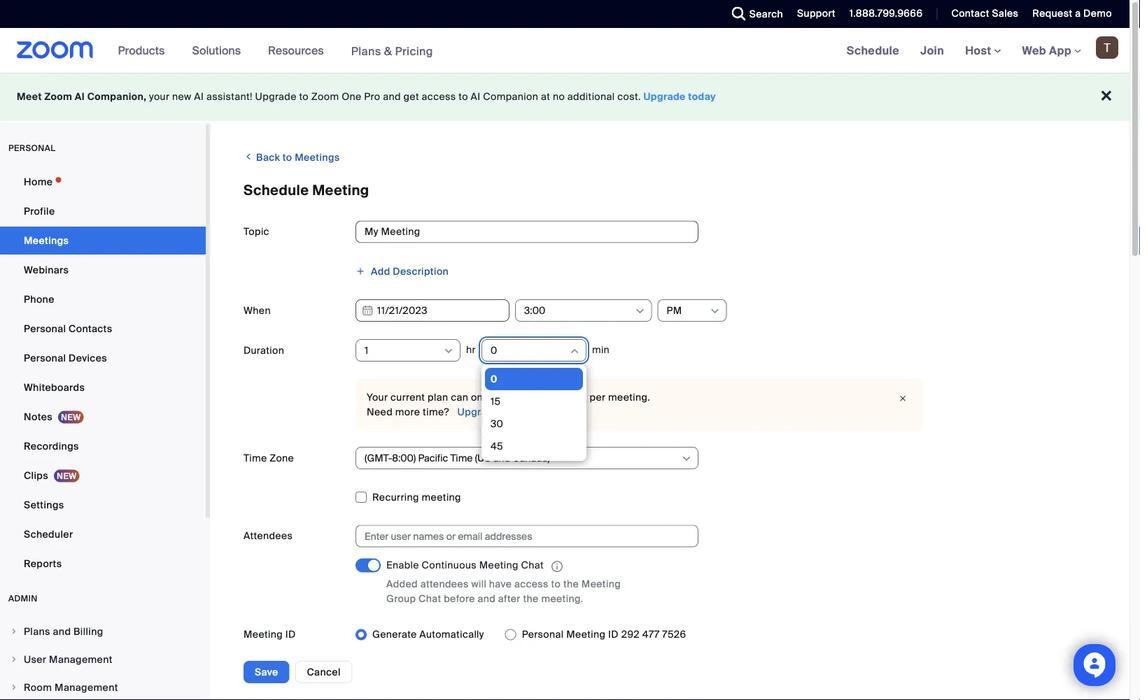 Task type: locate. For each thing, give the bounding box(es) containing it.
schedule link
[[836, 28, 910, 73]]

cancel
[[307, 666, 341, 679]]

0 inside the 0 15
[[491, 373, 497, 386]]

292
[[621, 629, 640, 642]]

meeting
[[312, 182, 369, 200], [479, 560, 519, 573], [582, 578, 621, 591], [244, 629, 283, 642], [567, 629, 606, 642]]

room management
[[24, 682, 118, 694]]

meetings navigation
[[836, 28, 1130, 74]]

host
[[966, 43, 995, 58]]

support
[[493, 391, 530, 404]]

app
[[1049, 43, 1072, 58]]

0 horizontal spatial chat
[[419, 593, 441, 606]]

management down user management menu item
[[55, 682, 118, 694]]

meetings inside meetings link
[[24, 234, 69, 247]]

list box containing 0
[[485, 368, 583, 458]]

1 vertical spatial and
[[478, 593, 496, 606]]

meetings inside back to meetings link
[[295, 151, 340, 164]]

1 horizontal spatial id
[[608, 629, 619, 642]]

0 horizontal spatial access
[[422, 90, 456, 103]]

1 button
[[365, 340, 442, 361]]

1 horizontal spatial schedule
[[847, 43, 900, 58]]

zoom left one
[[311, 90, 339, 103]]

meeting inside option group
[[567, 629, 606, 642]]

zoom
[[44, 90, 72, 103], [311, 90, 339, 103]]

access down enable continuous meeting chat application
[[515, 578, 549, 591]]

one
[[342, 90, 362, 103]]

right image left the room
[[10, 684, 18, 692]]

plans inside menu item
[[24, 626, 50, 638]]

plan
[[428, 391, 448, 404]]

0 vertical spatial and
[[383, 90, 401, 103]]

0 horizontal spatial ai
[[75, 90, 85, 103]]

1.888.799.9666 button up schedule 'link'
[[850, 7, 923, 20]]

0 vertical spatial meeting.
[[608, 391, 651, 404]]

whiteboards link
[[0, 374, 206, 402]]

recordings
[[24, 440, 79, 453]]

contact sales link
[[941, 0, 1022, 28], [952, 7, 1019, 20]]

1 vertical spatial plans
[[24, 626, 50, 638]]

chat inside added attendees will have access to the meeting group chat before and after the meeting.
[[419, 593, 441, 606]]

1 vertical spatial 0
[[491, 373, 497, 386]]

management down billing
[[49, 654, 113, 666]]

chat
[[521, 560, 544, 573], [419, 593, 441, 606]]

meeting up have
[[479, 560, 519, 573]]

1 ai from the left
[[75, 90, 85, 103]]

1 vertical spatial right image
[[10, 656, 18, 664]]

0 horizontal spatial and
[[53, 626, 71, 638]]

plans inside product information navigation
[[351, 44, 381, 58]]

schedule for schedule meeting
[[244, 182, 309, 200]]

banner
[[0, 28, 1130, 74]]

plans and billing
[[24, 626, 103, 638]]

management inside user management menu item
[[49, 654, 113, 666]]

2 vertical spatial personal
[[522, 629, 564, 642]]

id left 292 on the right bottom
[[608, 629, 619, 642]]

1 horizontal spatial the
[[564, 578, 579, 591]]

upgrade inside your current plan can only support 40 minutes per meeting. need more time? upgrade now
[[458, 406, 499, 419]]

contact sales
[[952, 7, 1019, 20]]

home
[[24, 175, 53, 188]]

plans & pricing
[[351, 44, 433, 58]]

personal contacts
[[24, 322, 112, 335]]

pricing
[[395, 44, 433, 58]]

and left billing
[[53, 626, 71, 638]]

upgrade down only
[[458, 406, 499, 419]]

pro
[[364, 90, 380, 103]]

2 0 from the top
[[491, 373, 497, 386]]

plans up user
[[24, 626, 50, 638]]

reports
[[24, 558, 62, 571]]

0
[[491, 344, 497, 357], [491, 373, 497, 386]]

0 vertical spatial right image
[[10, 628, 18, 636]]

15
[[491, 395, 501, 408]]

meeting. down "learn more about enable continuous meeting chat" image
[[541, 593, 584, 606]]

0 horizontal spatial meeting.
[[541, 593, 584, 606]]

and down will
[[478, 593, 496, 606]]

1 vertical spatial schedule
[[244, 182, 309, 200]]

2 horizontal spatial show options image
[[681, 454, 692, 465]]

access inside 'meet zoom ai companion,' footer
[[422, 90, 456, 103]]

continuous
[[422, 560, 477, 573]]

0 vertical spatial personal
[[24, 322, 66, 335]]

0 button
[[491, 340, 568, 361]]

schedule down the back
[[244, 182, 309, 200]]

2 vertical spatial show options image
[[681, 454, 692, 465]]

your
[[367, 391, 388, 404]]

personal meeting id 292 477 7526
[[522, 629, 686, 642]]

reports link
[[0, 550, 206, 578]]

learn more about enable continuous meeting chat image
[[547, 560, 567, 573]]

personal inside meeting id option group
[[522, 629, 564, 642]]

40
[[533, 391, 546, 404]]

right image
[[10, 628, 18, 636], [10, 656, 18, 664], [10, 684, 18, 692]]

1 horizontal spatial ai
[[194, 90, 204, 103]]

support link
[[787, 0, 839, 28], [797, 7, 836, 20]]

477
[[643, 629, 660, 642]]

0 vertical spatial schedule
[[847, 43, 900, 58]]

meetings up webinars
[[24, 234, 69, 247]]

only
[[471, 391, 491, 404]]

upgrade right cost.
[[644, 90, 686, 103]]

management for user management
[[49, 654, 113, 666]]

solutions button
[[192, 28, 247, 73]]

assistant!
[[207, 90, 253, 103]]

3 ai from the left
[[471, 90, 481, 103]]

0 vertical spatial meetings
[[295, 151, 340, 164]]

admin
[[8, 594, 38, 605]]

recurring meeting
[[372, 491, 461, 504]]

personal inside "link"
[[24, 322, 66, 335]]

meeting. inside your current plan can only support 40 minutes per meeting. need more time? upgrade now
[[608, 391, 651, 404]]

1 vertical spatial personal
[[24, 352, 66, 365]]

meeting.
[[608, 391, 651, 404], [541, 593, 584, 606]]

1 horizontal spatial access
[[515, 578, 549, 591]]

personal devices
[[24, 352, 107, 365]]

show options image
[[635, 306, 646, 317], [443, 346, 454, 357], [681, 454, 692, 465]]

the right after
[[523, 593, 539, 606]]

list box
[[485, 368, 583, 458]]

ai right new
[[194, 90, 204, 103]]

personal
[[24, 322, 66, 335], [24, 352, 66, 365], [522, 629, 564, 642]]

id inside option group
[[608, 629, 619, 642]]

upgrade
[[255, 90, 297, 103], [644, 90, 686, 103], [458, 406, 499, 419]]

1.888.799.9666 button
[[839, 0, 927, 28], [850, 7, 923, 20]]

schedule
[[847, 43, 900, 58], [244, 182, 309, 200]]

1 vertical spatial management
[[55, 682, 118, 694]]

1 vertical spatial meeting.
[[541, 593, 584, 606]]

user management
[[24, 654, 113, 666]]

request a demo
[[1033, 7, 1112, 20]]

personal down phone
[[24, 322, 66, 335]]

webinars
[[24, 264, 69, 277]]

meeting up personal meeting id 292 477 7526
[[582, 578, 621, 591]]

1 vertical spatial the
[[523, 593, 539, 606]]

ai left companion,
[[75, 90, 85, 103]]

access right get
[[422, 90, 456, 103]]

2 right image from the top
[[10, 656, 18, 664]]

0 inside popup button
[[491, 344, 497, 357]]

1 right image from the top
[[10, 628, 18, 636]]

1 horizontal spatial meetings
[[295, 151, 340, 164]]

0 horizontal spatial id
[[286, 629, 296, 642]]

1 horizontal spatial zoom
[[311, 90, 339, 103]]

right image down the 'admin'
[[10, 628, 18, 636]]

2 vertical spatial and
[[53, 626, 71, 638]]

meeting left 292 on the right bottom
[[567, 629, 606, 642]]

1 horizontal spatial chat
[[521, 560, 544, 573]]

the down "learn more about enable continuous meeting chat" image
[[564, 578, 579, 591]]

chat left "learn more about enable continuous meeting chat" image
[[521, 560, 544, 573]]

request a demo link
[[1022, 0, 1130, 28], [1033, 7, 1112, 20]]

schedule down 1.888.799.9666
[[847, 43, 900, 58]]

1 horizontal spatial plans
[[351, 44, 381, 58]]

meeting. right "per"
[[608, 391, 651, 404]]

zoom logo image
[[17, 41, 94, 59]]

0 horizontal spatial schedule
[[244, 182, 309, 200]]

1.888.799.9666
[[850, 7, 923, 20]]

0 horizontal spatial show options image
[[443, 346, 454, 357]]

search
[[750, 7, 783, 20]]

right image inside user management menu item
[[10, 656, 18, 664]]

right image inside room management menu item
[[10, 684, 18, 692]]

to down "learn more about enable continuous meeting chat" image
[[551, 578, 561, 591]]

2 horizontal spatial upgrade
[[644, 90, 686, 103]]

2 id from the left
[[608, 629, 619, 642]]

2 vertical spatial right image
[[10, 684, 18, 692]]

plans left "&"
[[351, 44, 381, 58]]

0 up 15
[[491, 373, 497, 386]]

Topic text field
[[356, 221, 699, 243]]

personal down added attendees will have access to the meeting group chat before and after the meeting.
[[522, 629, 564, 642]]

1 vertical spatial access
[[515, 578, 549, 591]]

ai left 'companion'
[[471, 90, 481, 103]]

duration
[[244, 344, 284, 357]]

personal inside personal devices link
[[24, 352, 66, 365]]

scheduler
[[24, 528, 73, 541]]

access
[[422, 90, 456, 103], [515, 578, 549, 591]]

to down resources dropdown button
[[299, 90, 309, 103]]

plans for plans & pricing
[[351, 44, 381, 58]]

45
[[491, 440, 503, 453]]

zoom right meet
[[44, 90, 72, 103]]

1 horizontal spatial and
[[383, 90, 401, 103]]

0 horizontal spatial meetings
[[24, 234, 69, 247]]

right image for plans and billing
[[10, 628, 18, 636]]

room
[[24, 682, 52, 694]]

0 right hr
[[491, 344, 497, 357]]

2 horizontal spatial and
[[478, 593, 496, 606]]

0 horizontal spatial plans
[[24, 626, 50, 638]]

to left 'companion'
[[459, 90, 468, 103]]

sales
[[992, 7, 1019, 20]]

0 vertical spatial access
[[422, 90, 456, 103]]

right image left user
[[10, 656, 18, 664]]

3 right image from the top
[[10, 684, 18, 692]]

before
[[444, 593, 475, 606]]

show options image
[[710, 306, 721, 317]]

2 zoom from the left
[[311, 90, 339, 103]]

1 horizontal spatial upgrade
[[458, 406, 499, 419]]

time
[[244, 452, 267, 465]]

back
[[256, 151, 280, 164]]

0 vertical spatial the
[[564, 578, 579, 591]]

room management menu item
[[0, 675, 206, 701]]

meetings up the schedule meeting
[[295, 151, 340, 164]]

right image inside plans and billing menu item
[[10, 628, 18, 636]]

1 vertical spatial chat
[[419, 593, 441, 606]]

and left get
[[383, 90, 401, 103]]

0 horizontal spatial upgrade
[[255, 90, 297, 103]]

1 horizontal spatial meeting.
[[608, 391, 651, 404]]

1 0 from the top
[[491, 344, 497, 357]]

more
[[395, 406, 420, 419]]

2 ai from the left
[[194, 90, 204, 103]]

0 vertical spatial chat
[[521, 560, 544, 573]]

1 zoom from the left
[[44, 90, 72, 103]]

management
[[49, 654, 113, 666], [55, 682, 118, 694]]

group
[[386, 593, 416, 606]]

personal for personal contacts
[[24, 322, 66, 335]]

upgrade down product information navigation
[[255, 90, 297, 103]]

profile link
[[0, 197, 206, 225]]

chat down "attendees"
[[419, 593, 441, 606]]

1
[[365, 344, 369, 357]]

access inside added attendees will have access to the meeting group chat before and after the meeting.
[[515, 578, 549, 591]]

when
[[244, 304, 271, 317]]

personal up whiteboards
[[24, 352, 66, 365]]

meetings
[[295, 151, 340, 164], [24, 234, 69, 247]]

pm button
[[667, 300, 709, 321]]

0 vertical spatial show options image
[[635, 306, 646, 317]]

attendees
[[244, 530, 293, 543]]

Persistent Chat, enter email address,Enter user names or email addresses text field
[[365, 526, 677, 547]]

meeting up save
[[244, 629, 283, 642]]

template
[[244, 669, 288, 682]]

right image for user management
[[10, 656, 18, 664]]

whiteboards
[[24, 381, 85, 394]]

0 vertical spatial management
[[49, 654, 113, 666]]

at
[[541, 90, 550, 103]]

0 vertical spatial 0
[[491, 344, 497, 357]]

solutions
[[192, 43, 241, 58]]

1 vertical spatial meetings
[[24, 234, 69, 247]]

id up save button
[[286, 629, 296, 642]]

0 horizontal spatial zoom
[[44, 90, 72, 103]]

meeting down "back to meetings"
[[312, 182, 369, 200]]

schedule inside 'link'
[[847, 43, 900, 58]]

management inside room management menu item
[[55, 682, 118, 694]]

add
[[371, 265, 390, 278]]

0 vertical spatial plans
[[351, 44, 381, 58]]

2 horizontal spatial ai
[[471, 90, 481, 103]]

0 for 0 15
[[491, 373, 497, 386]]



Task type: describe. For each thing, give the bounding box(es) containing it.
plans for plans and billing
[[24, 626, 50, 638]]

companion,
[[87, 90, 147, 103]]

description
[[393, 265, 449, 278]]

will
[[471, 578, 487, 591]]

clips
[[24, 469, 48, 482]]

can
[[451, 391, 468, 404]]

phone link
[[0, 286, 206, 314]]

now
[[502, 406, 523, 419]]

resources button
[[268, 28, 330, 73]]

notes link
[[0, 403, 206, 431]]

web
[[1023, 43, 1047, 58]]

cancel button
[[295, 662, 353, 684]]

join link
[[910, 28, 955, 73]]

meeting id option group
[[356, 624, 1096, 647]]

settings link
[[0, 491, 206, 519]]

and inside added attendees will have access to the meeting group chat before and after the meeting.
[[478, 593, 496, 606]]

personal contacts link
[[0, 315, 206, 343]]

meeting inside application
[[479, 560, 519, 573]]

topic
[[244, 225, 269, 238]]

cost.
[[618, 90, 641, 103]]

webinars link
[[0, 256, 206, 284]]

user management menu item
[[0, 647, 206, 673]]

and inside 'meet zoom ai companion,' footer
[[383, 90, 401, 103]]

profile
[[24, 205, 55, 218]]

added attendees will have access to the meeting group chat before and after the meeting.
[[386, 578, 621, 606]]

When text field
[[356, 300, 510, 322]]

attendees
[[421, 578, 469, 591]]

to right the back
[[283, 151, 292, 164]]

hr
[[466, 344, 476, 357]]

host button
[[966, 43, 1002, 58]]

admin menu menu
[[0, 619, 206, 701]]

enable
[[386, 560, 419, 573]]

0 15
[[491, 373, 501, 408]]

meetings link
[[0, 227, 206, 255]]

add description
[[371, 265, 449, 278]]

back to meetings
[[254, 151, 340, 164]]

schedule for schedule
[[847, 43, 900, 58]]

add image
[[356, 267, 365, 276]]

banner containing products
[[0, 28, 1130, 74]]

select start time text field
[[524, 300, 634, 321]]

have
[[489, 578, 512, 591]]

zone
[[270, 452, 294, 465]]

meeting. inside added attendees will have access to the meeting group chat before and after the meeting.
[[541, 593, 584, 606]]

1 horizontal spatial show options image
[[635, 306, 646, 317]]

hide options image
[[569, 346, 580, 357]]

support
[[797, 7, 836, 20]]

today
[[688, 90, 716, 103]]

back to meetings link
[[244, 146, 340, 169]]

product information navigation
[[108, 28, 444, 74]]

clips link
[[0, 462, 206, 490]]

1 id from the left
[[286, 629, 296, 642]]

your current plan can only support 40 minutes per meeting. need more time? upgrade now
[[367, 391, 651, 419]]

plans and billing menu item
[[0, 619, 206, 645]]

chat inside application
[[521, 560, 544, 573]]

close image
[[895, 392, 912, 406]]

to inside added attendees will have access to the meeting group chat before and after the meeting.
[[551, 578, 561, 591]]

add description button
[[356, 261, 449, 282]]

min
[[592, 344, 610, 357]]

pm
[[667, 304, 682, 317]]

user
[[24, 654, 46, 666]]

no
[[553, 90, 565, 103]]

companion
[[483, 90, 539, 103]]

meet zoom ai companion, footer
[[0, 73, 1130, 121]]

home link
[[0, 168, 206, 196]]

added
[[386, 578, 418, 591]]

1 vertical spatial show options image
[[443, 346, 454, 357]]

personal devices link
[[0, 344, 206, 372]]

upgrade now link
[[455, 406, 523, 419]]

profile picture image
[[1096, 36, 1119, 59]]

meeting inside added attendees will have access to the meeting group chat before and after the meeting.
[[582, 578, 621, 591]]

personal for personal devices
[[24, 352, 66, 365]]

7526
[[662, 629, 686, 642]]

management for room management
[[55, 682, 118, 694]]

personal
[[8, 143, 56, 154]]

get
[[404, 90, 419, 103]]

demo
[[1084, 7, 1112, 20]]

resources
[[268, 43, 324, 58]]

scheduler link
[[0, 521, 206, 549]]

a
[[1075, 7, 1081, 20]]

schedule meeting
[[244, 182, 369, 200]]

billing
[[74, 626, 103, 638]]

search button
[[722, 0, 787, 28]]

0 horizontal spatial the
[[523, 593, 539, 606]]

left image
[[244, 150, 254, 164]]

and inside menu item
[[53, 626, 71, 638]]

1.888.799.9666 button up join on the top of page
[[839, 0, 927, 28]]

save
[[255, 666, 278, 679]]

new
[[172, 90, 192, 103]]

settings
[[24, 499, 64, 512]]

contact
[[952, 7, 990, 20]]

recordings link
[[0, 433, 206, 461]]

personal for personal meeting id 292 477 7526
[[522, 629, 564, 642]]

meeting id
[[244, 629, 296, 642]]

meeting
[[422, 491, 461, 504]]

personal menu menu
[[0, 168, 206, 580]]

web app button
[[1023, 43, 1082, 58]]

enable continuous meeting chat application
[[386, 559, 652, 574]]

time zone
[[244, 452, 294, 465]]

time?
[[423, 406, 449, 419]]

right image for room management
[[10, 684, 18, 692]]

devices
[[69, 352, 107, 365]]

meet zoom ai companion, your new ai assistant! upgrade to zoom one pro and get access to ai companion at no additional cost. upgrade today
[[17, 90, 716, 103]]

your
[[149, 90, 170, 103]]

upgrade today link
[[644, 90, 716, 103]]

0 for 0
[[491, 344, 497, 357]]



Task type: vqa. For each thing, say whether or not it's contained in the screenshot.
right the the
yes



